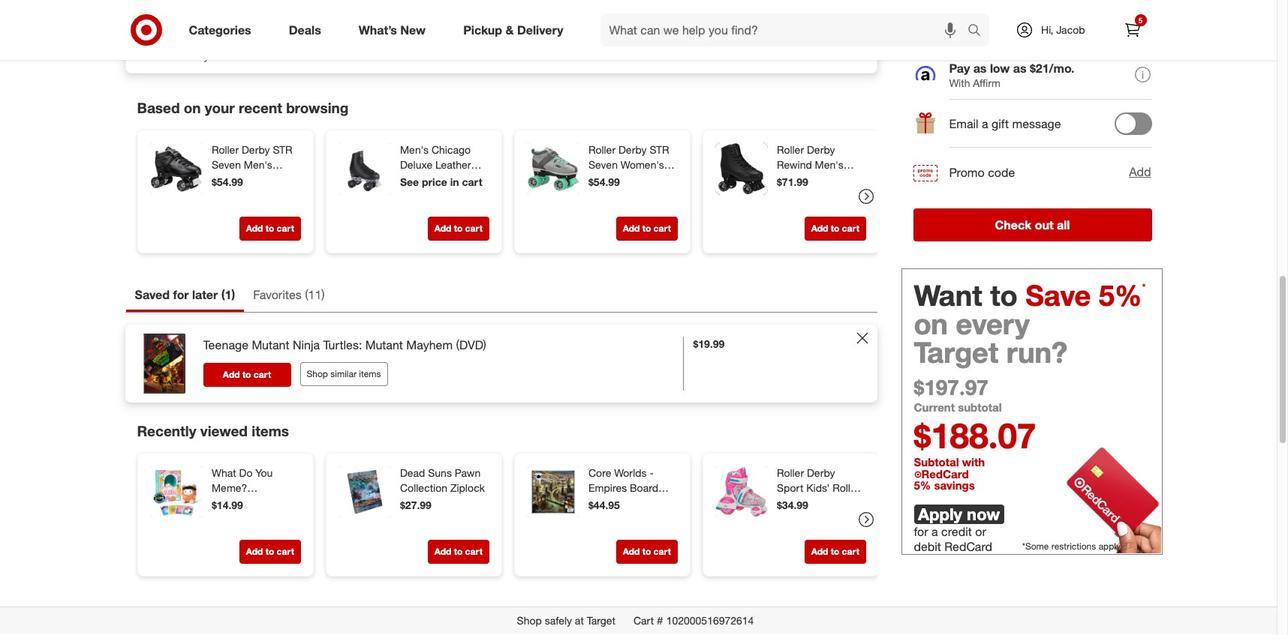 Task type: describe. For each thing, give the bounding box(es) containing it.
$54.99 for roller derby str seven women's roller skate
[[588, 175, 620, 188]]

meme?
[[211, 482, 247, 494]]

viewed
[[200, 422, 248, 440]]

based
[[137, 99, 180, 116]]

- inside roller derby sport kids' roller skate - unicorn pink/white m
[[806, 497, 810, 509]]

cart inside $44.95 add to cart
[[653, 546, 671, 558]]

debit
[[914, 540, 941, 555]]

recent
[[239, 99, 282, 116]]

what
[[211, 467, 236, 479]]

add to cart button for dead suns pawn collection ziplock
[[427, 540, 489, 564]]

restrictions
[[1051, 541, 1096, 552]]

shop safely at target
[[517, 615, 616, 627]]

(dvd)
[[456, 338, 486, 353]]

what's new link
[[346, 14, 445, 47]]

dead suns pawn collection ziplock link
[[400, 466, 486, 496]]

affirm image
[[913, 64, 937, 88]]

pay as low as $21/mo. with affirm
[[949, 61, 1075, 89]]

cart inside "$14.99 add to cart"
[[276, 546, 294, 558]]

or
[[975, 525, 986, 540]]

favorites ( 11 )
[[253, 287, 325, 302]]

to down roller derby str seven men's roller skate link
[[265, 223, 274, 234]]

add to cart button for roller derby sport kids' roller skate - unicorn pink/white m
[[804, 540, 866, 564]]

roller derby str seven men's roller skate
[[211, 143, 292, 186]]

what do you meme? squishmallows card game card game
[[211, 467, 291, 540]]

delivery for out
[[797, 41, 830, 53]]

rewind
[[777, 158, 812, 171]]

2 vertical spatial game
[[211, 527, 240, 540]]

saved for later ( 1 )
[[135, 287, 235, 302]]

roller derby sport kids' roller skate - unicorn pink/white m
[[777, 467, 859, 525]]

1 ) from the left
[[232, 287, 235, 302]]

pickup
[[463, 22, 502, 37]]

(exclusions
[[1030, 28, 1082, 40]]

similar
[[331, 369, 357, 380]]

add to cart button for men's chicago deluxe leather rink skates
[[427, 217, 489, 241]]

add to cart button for roller derby str seven men's roller skate
[[239, 217, 301, 241]]

apply
[[918, 505, 962, 525]]

shop similar items button
[[300, 363, 388, 387]]

game inside core worlds - empires board game
[[588, 497, 617, 509]]

leather
[[435, 158, 471, 171]]

savings
[[934, 479, 975, 493]]

check out email delivery item
[[725, 41, 852, 53]]

men's inside roller derby str seven men's roller skate
[[243, 158, 272, 171]]

kids'
[[806, 482, 829, 494]]

jacob
[[1056, 23, 1085, 36]]

your
[[205, 99, 235, 116]]

teenage mutant ninja turtles: mutant mayhem (dvd) list item
[[125, 325, 877, 403]]

core worlds - empires board game link
[[588, 466, 674, 509]]

cart up favorites ( 11 )
[[276, 223, 294, 234]]

hi, jacob
[[1041, 23, 1085, 36]]

mayhem
[[406, 338, 453, 353]]

add to cart button for core worlds - empires board game
[[616, 540, 677, 564]]

cart right in
[[462, 175, 482, 188]]

add to cart button for roller derby rewind men's roller skate
[[804, 217, 866, 241]]

1 horizontal spatial email
[[949, 117, 979, 132]]

$27.99
[[400, 499, 431, 512]]

cart item ready to fulfill group
[[126, 0, 876, 22]]

$14.99
[[211, 499, 243, 512]]

1 horizontal spatial 5%
[[1099, 278, 1142, 313]]

teenage mutant ninja turtles: mutant mayhem (dvd) link
[[203, 337, 486, 354]]

sport
[[777, 482, 803, 494]]

out for all
[[1035, 217, 1054, 233]]

empires
[[588, 482, 627, 494]]

deals
[[289, 22, 321, 37]]

$54.99 add to cart for women's
[[588, 175, 671, 234]]

out for email
[[755, 41, 769, 53]]

#
[[657, 615, 663, 627]]

2 ) from the left
[[322, 287, 325, 302]]

for inside apply now for a credit or debit redcard
[[914, 525, 928, 540]]

promo code
[[949, 165, 1015, 180]]

roller derby rewind men's roller skate link
[[777, 142, 863, 186]]

what's new
[[359, 22, 426, 37]]

to down women's
[[642, 223, 651, 234]]

deals link
[[276, 14, 340, 47]]

0 horizontal spatial target
[[587, 615, 616, 627]]

core worlds - empires board game
[[588, 467, 658, 509]]

teenage mutant ninja turtles: mutant mayhem (dvd)
[[203, 338, 486, 353]]

code
[[988, 165, 1015, 180]]

squishmallows
[[211, 497, 282, 509]]

suns
[[428, 467, 451, 479]]

worlds
[[614, 467, 646, 479]]

unicorn
[[813, 497, 850, 509]]

ziplock
[[450, 482, 484, 494]]

2 ( from the left
[[305, 287, 308, 302]]

search
[[961, 24, 997, 39]]

target inside on every target run?
[[914, 335, 998, 370]]

add inside $44.95 add to cart
[[622, 546, 640, 558]]

cart down see price in cart
[[465, 223, 482, 234]]

free shipping with $35 orders* (exclusions apply)
[[949, 12, 1113, 40]]

$44.95 add to cart
[[588, 499, 671, 558]]

chicago
[[431, 143, 470, 156]]

apply)
[[1085, 28, 1113, 40]]

roller derby str seven women's roller skate link
[[588, 142, 674, 186]]

apply now button
[[914, 505, 1004, 525]]

men's inside roller derby rewind men's roller skate
[[815, 158, 843, 171]]

email inside 1 item email delivery
[[144, 49, 169, 62]]

with inside pay as low as $21/mo. with affirm
[[949, 76, 970, 89]]

browsing
[[286, 99, 349, 116]]

pink/white
[[777, 512, 827, 525]]

women's
[[620, 158, 664, 171]]

2 mutant from the left
[[365, 338, 403, 353]]

low
[[990, 61, 1010, 76]]

$14.99 add to cart
[[211, 499, 294, 558]]

derby for roller derby sport kids' roller skate - unicorn pink/white m
[[807, 467, 835, 479]]

with
[[962, 455, 985, 470]]

to down in
[[454, 223, 462, 234]]

men's inside men's chicago deluxe leather rink skates
[[400, 143, 428, 156]]

$19.99
[[693, 338, 725, 350]]

cart inside teenage mutant ninja turtles: mutant mayhem (dvd) list item
[[254, 369, 271, 380]]

now
[[967, 505, 1000, 525]]

add to cart button for what do you meme? squishmallows card game card game
[[239, 540, 301, 564]]

message
[[1012, 117, 1061, 132]]

promo
[[949, 165, 985, 180]]

roller derby sport kids' roller skate - unicorn pink/white m link
[[777, 466, 863, 525]]

0 horizontal spatial on
[[184, 99, 201, 116]]

search button
[[961, 14, 997, 50]]

seven for women's
[[588, 158, 617, 171]]

items for recently viewed items
[[252, 422, 289, 440]]



Task type: locate. For each thing, give the bounding box(es) containing it.
)
[[232, 287, 235, 302], [322, 287, 325, 302]]

cart down board
[[653, 546, 671, 558]]

1 $54.99 from the left
[[211, 175, 243, 188]]

$54.99 add to cart for men's
[[211, 175, 294, 234]]

shop for shop safely at target
[[517, 615, 542, 627]]

0 vertical spatial with
[[949, 28, 970, 40]]

hi,
[[1041, 23, 1053, 36]]

as right low
[[1013, 61, 1027, 76]]

to inside $34.99 add to cart
[[830, 546, 839, 558]]

derby for roller derby rewind men's roller skate
[[807, 143, 835, 156]]

mutant right turtles:
[[365, 338, 403, 353]]

1 vertical spatial for
[[914, 525, 928, 540]]

men's right rewind at the right of the page
[[815, 158, 843, 171]]

derby up rewind at the right of the page
[[807, 143, 835, 156]]

email up based
[[144, 49, 169, 62]]

add to cart button down teenage
[[203, 363, 291, 387]]

derby up women's
[[618, 143, 646, 156]]

a
[[982, 117, 988, 132], [932, 525, 938, 540]]

2 str from the left
[[649, 143, 669, 156]]

0 vertical spatial on
[[184, 99, 201, 116]]

2 with from the top
[[949, 76, 970, 89]]

1 vertical spatial 1
[[225, 287, 232, 302]]

out left all
[[1035, 217, 1054, 233]]

str inside roller derby str seven men's roller skate
[[272, 143, 292, 156]]

0 horizontal spatial seven
[[211, 158, 241, 171]]

for left credit
[[914, 525, 928, 540]]

1 horizontal spatial items
[[359, 369, 381, 380]]

add to cart inside teenage mutant ninja turtles: mutant mayhem (dvd) list item
[[223, 369, 271, 380]]

skate down rewind at the right of the page
[[807, 173, 833, 186]]

shop left similar
[[307, 369, 328, 380]]

2 horizontal spatial men's
[[815, 158, 843, 171]]

1
[[144, 32, 150, 47], [225, 287, 232, 302]]

*
[[1142, 281, 1146, 293]]

men's up "deluxe"
[[400, 143, 428, 156]]

item
[[154, 32, 179, 47], [833, 41, 852, 53]]

to down ziplock
[[454, 546, 462, 558]]

subtotal
[[958, 401, 1002, 415]]

1 horizontal spatial $54.99
[[588, 175, 620, 188]]

0 horizontal spatial mutant
[[252, 338, 289, 353]]

skate inside roller derby str seven men's roller skate
[[241, 173, 268, 186]]

on left your at the top left of page
[[184, 99, 201, 116]]

0 horizontal spatial str
[[272, 143, 292, 156]]

add to cart down teenage
[[223, 369, 271, 380]]

cart down women's
[[653, 223, 671, 234]]

add to cart button down '$71.99' on the top of page
[[804, 217, 866, 241]]

1 vertical spatial email
[[949, 117, 979, 132]]

1 vertical spatial game
[[237, 512, 265, 525]]

$197.97 current subtotal $188.07
[[914, 374, 1036, 457]]

subtotal
[[914, 455, 959, 470]]

shop similar items
[[307, 369, 381, 380]]

shop for shop similar items
[[307, 369, 328, 380]]

0 vertical spatial game
[[588, 497, 617, 509]]

roller derby str seven men's roller skate image
[[150, 142, 202, 195], [150, 142, 202, 195]]

check for check out all
[[995, 217, 1032, 233]]

derby down 'recent'
[[241, 143, 269, 156]]

) right favorites
[[322, 287, 325, 302]]

$44.95
[[588, 499, 620, 512]]

seven inside roller derby str seven women's roller skate
[[588, 158, 617, 171]]

1 item email delivery
[[144, 32, 209, 62]]

men's chicago deluxe leather rink skates
[[400, 143, 471, 186]]

0 vertical spatial for
[[173, 287, 189, 302]]

1 horizontal spatial )
[[322, 287, 325, 302]]

shop
[[307, 369, 328, 380], [517, 615, 542, 627]]

with
[[949, 28, 970, 40], [949, 76, 970, 89]]

1 vertical spatial items
[[252, 422, 289, 440]]

shipping
[[978, 12, 1026, 27]]

what do you meme? squishmallows card game card game link
[[211, 466, 298, 540]]

seven for men's
[[211, 158, 241, 171]]

core worlds - empires board game image
[[527, 466, 579, 519]]

card
[[211, 512, 234, 525], [268, 512, 291, 525]]

1 right later
[[225, 287, 232, 302]]

affirm
[[973, 76, 1001, 89]]

skate down women's
[[618, 173, 645, 186]]

skate down 'recent'
[[241, 173, 268, 186]]

pickup & delivery
[[463, 22, 563, 37]]

target up $197.97
[[914, 335, 998, 370]]

roller derby rewind men's roller skate image
[[715, 142, 768, 195], [715, 142, 768, 195]]

1 horizontal spatial shop
[[517, 615, 542, 627]]

1 mutant from the left
[[252, 338, 289, 353]]

add to cart down in
[[434, 223, 482, 234]]

1 vertical spatial -
[[806, 497, 810, 509]]

0 horizontal spatial shop
[[307, 369, 328, 380]]

ninja
[[293, 338, 320, 353]]

5 link
[[1116, 14, 1149, 47]]

seven down your at the top left of page
[[211, 158, 241, 171]]

1 vertical spatial on
[[914, 307, 948, 341]]

credit
[[941, 525, 972, 540]]

item inside check out email delivery item button
[[833, 41, 852, 53]]

on left every
[[914, 307, 948, 341]]

derby for roller derby str seven men's roller skate
[[241, 143, 269, 156]]

derby inside roller derby str seven men's roller skate
[[241, 143, 269, 156]]

affirm image
[[915, 66, 935, 80]]

teenage mutant ninja turtles: mutant mayhem (dvd) image
[[134, 334, 194, 394]]

add inside $34.99 add to cart
[[811, 546, 828, 558]]

0 horizontal spatial items
[[252, 422, 289, 440]]

1 vertical spatial with
[[949, 76, 970, 89]]

pickup & delivery link
[[451, 14, 582, 47]]

1 horizontal spatial a
[[982, 117, 988, 132]]

0 horizontal spatial )
[[232, 287, 235, 302]]

gift
[[992, 117, 1009, 132]]

$35
[[973, 28, 990, 40]]

with inside free shipping with $35 orders* (exclusions apply)
[[949, 28, 970, 40]]

roller derby rewind men's roller skate
[[777, 143, 843, 186]]

add to cart button down roller derby str seven men's roller skate link
[[239, 217, 301, 241]]

0 vertical spatial check
[[725, 41, 752, 53]]

0 horizontal spatial (
[[221, 287, 225, 302]]

items for shop similar items
[[359, 369, 381, 380]]

1 horizontal spatial mutant
[[365, 338, 403, 353]]

0 horizontal spatial -
[[649, 467, 653, 479]]

to inside "$14.99 add to cart"
[[265, 546, 274, 558]]

want
[[914, 278, 982, 313]]

str for roller derby str seven women's roller skate
[[649, 143, 669, 156]]

delivery right email
[[797, 41, 830, 53]]

2 $54.99 add to cart from the left
[[588, 175, 671, 234]]

game
[[588, 497, 617, 509], [237, 512, 265, 525], [211, 527, 240, 540]]

1 vertical spatial a
[[932, 525, 938, 540]]

as up affirm
[[973, 61, 987, 76]]

roller derby sport kids' roller skate - unicorn pink/white m image
[[715, 466, 768, 519], [715, 466, 768, 519]]

skate inside roller derby rewind men's roller skate
[[807, 173, 833, 186]]

1 horizontal spatial men's
[[400, 143, 428, 156]]

delivery inside 1 item email delivery
[[172, 49, 209, 62]]

dead suns pawn collection ziplock $27.99 add to cart
[[400, 467, 484, 558]]

check left email
[[725, 41, 752, 53]]

redcard inside apply now for a credit or debit redcard
[[945, 540, 992, 555]]

0 vertical spatial redcard
[[921, 468, 969, 482]]

5% right the "save"
[[1099, 278, 1142, 313]]

derby inside roller derby sport kids' roller skate - unicorn pink/white m
[[807, 467, 835, 479]]

game down the squishmallows at the bottom of page
[[237, 512, 265, 525]]

0 horizontal spatial out
[[755, 41, 769, 53]]

add to cart
[[434, 223, 482, 234], [223, 369, 271, 380]]

skate down sport
[[777, 497, 803, 509]]

add
[[1129, 165, 1151, 180], [246, 223, 263, 234], [434, 223, 451, 234], [622, 223, 640, 234], [811, 223, 828, 234], [223, 369, 240, 380], [246, 546, 263, 558], [434, 546, 451, 558], [622, 546, 640, 558], [811, 546, 828, 558]]

delivery
[[517, 22, 563, 37]]

to down board
[[642, 546, 651, 558]]

0 horizontal spatial a
[[932, 525, 938, 540]]

2 card from the left
[[268, 512, 291, 525]]

items
[[359, 369, 381, 380], [252, 422, 289, 440]]

item right email
[[833, 41, 852, 53]]

men's down 'recent'
[[243, 158, 272, 171]]

seven inside roller derby str seven men's roller skate
[[211, 158, 241, 171]]

add to cart for add to cart button associated with men's chicago deluxe leather rink skates
[[434, 223, 482, 234]]

1 horizontal spatial (
[[305, 287, 308, 302]]

2 seven from the left
[[588, 158, 617, 171]]

1 horizontal spatial delivery
[[797, 41, 830, 53]]

add inside "$14.99 add to cart"
[[246, 546, 263, 558]]

1 str from the left
[[272, 143, 292, 156]]

item left categories
[[154, 32, 179, 47]]

1 vertical spatial add to cart
[[223, 369, 271, 380]]

1 as from the left
[[973, 61, 987, 76]]

$54.99 for roller derby str seven men's roller skate
[[211, 175, 243, 188]]

see
[[400, 175, 419, 188]]

cart inside dead suns pawn collection ziplock $27.99 add to cart
[[465, 546, 482, 558]]

derby inside roller derby str seven women's roller skate
[[618, 143, 646, 156]]

$34.99
[[777, 499, 808, 512]]

target right "at" at the bottom of the page
[[587, 615, 616, 627]]

1 card from the left
[[211, 512, 234, 525]]

favorites
[[253, 287, 302, 302]]

- inside core worlds - empires board game
[[649, 467, 653, 479]]

add to cart button for roller derby str seven women's roller skate
[[616, 217, 677, 241]]

seven left women's
[[588, 158, 617, 171]]

items inside "button"
[[359, 369, 381, 380]]

$197.97
[[914, 374, 989, 401]]

out
[[755, 41, 769, 53], [1035, 217, 1054, 233]]

to down m
[[830, 546, 839, 558]]

what's
[[359, 22, 397, 37]]

new
[[400, 22, 426, 37]]

*some restrictions apply.
[[1022, 541, 1122, 552]]

to
[[265, 223, 274, 234], [454, 223, 462, 234], [642, 223, 651, 234], [830, 223, 839, 234], [990, 278, 1018, 313], [242, 369, 251, 380], [265, 546, 274, 558], [454, 546, 462, 558], [642, 546, 651, 558], [830, 546, 839, 558]]

email left gift
[[949, 117, 979, 132]]

1 horizontal spatial target
[[914, 335, 998, 370]]

run?
[[1006, 335, 1068, 370]]

1 vertical spatial target
[[587, 615, 616, 627]]

cart down "what do you meme? squishmallows card game card game" link
[[276, 546, 294, 558]]

what do you meme? squishmallows card game card game image
[[150, 466, 202, 519], [150, 466, 202, 519]]

1 with from the top
[[949, 28, 970, 40]]

5% down "subtotal"
[[914, 479, 931, 493]]

0 horizontal spatial item
[[154, 32, 179, 47]]

cart
[[634, 615, 654, 627]]

derby for roller derby str seven women's roller skate
[[618, 143, 646, 156]]

2 as from the left
[[1013, 61, 1027, 76]]

on inside on every target run?
[[914, 307, 948, 341]]

check left all
[[995, 217, 1032, 233]]

to inside $44.95 add to cart
[[642, 546, 651, 558]]

2 $54.99 from the left
[[588, 175, 620, 188]]

add inside teenage mutant ninja turtles: mutant mayhem (dvd) list item
[[223, 369, 240, 380]]

a inside apply now for a credit or debit redcard
[[932, 525, 938, 540]]

1 vertical spatial redcard
[[945, 540, 992, 555]]

0 vertical spatial 5%
[[1099, 278, 1142, 313]]

want to save 5% *
[[914, 278, 1146, 313]]

1 horizontal spatial -
[[806, 497, 810, 509]]

items right similar
[[359, 369, 381, 380]]

apply.
[[1099, 541, 1122, 552]]

at
[[575, 615, 584, 627]]

$71.99 add to cart
[[777, 175, 859, 234]]

check for check out email delivery item
[[725, 41, 752, 53]]

saved
[[135, 287, 170, 302]]

1 horizontal spatial 1
[[225, 287, 232, 302]]

on
[[184, 99, 201, 116], [914, 307, 948, 341]]

cart inside $71.99 add to cart
[[842, 223, 859, 234]]

a left credit
[[932, 525, 938, 540]]

roller derby str seven women's roller skate image
[[527, 142, 579, 195], [527, 142, 579, 195]]

add inside dead suns pawn collection ziplock $27.99 add to cart
[[434, 546, 451, 558]]

5%
[[1099, 278, 1142, 313], [914, 479, 931, 493]]

cart up recently viewed items
[[254, 369, 271, 380]]

target
[[914, 335, 998, 370], [587, 615, 616, 627]]

str up women's
[[649, 143, 669, 156]]

add to cart button
[[239, 217, 301, 241], [427, 217, 489, 241], [616, 217, 677, 241], [804, 217, 866, 241], [203, 363, 291, 387], [239, 540, 301, 564], [427, 540, 489, 564], [616, 540, 677, 564], [804, 540, 866, 564]]

1 vertical spatial 5%
[[914, 479, 931, 493]]

) right later
[[232, 287, 235, 302]]

add to cart for add to cart button within teenage mutant ninja turtles: mutant mayhem (dvd) list item
[[223, 369, 271, 380]]

check out all button
[[913, 208, 1152, 242]]

safely
[[545, 615, 572, 627]]

rink
[[400, 173, 421, 186]]

orders*
[[993, 28, 1027, 40]]

str inside roller derby str seven women's roller skate
[[649, 143, 669, 156]]

delivery down categories
[[172, 49, 209, 62]]

1 horizontal spatial item
[[833, 41, 852, 53]]

do
[[239, 467, 252, 479]]

0 vertical spatial out
[[755, 41, 769, 53]]

1 horizontal spatial for
[[914, 525, 928, 540]]

str for roller derby str seven men's roller skate
[[272, 143, 292, 156]]

check out email delivery item button
[[718, 35, 858, 59]]

items up you in the bottom left of the page
[[252, 422, 289, 440]]

to left the "save"
[[990, 278, 1018, 313]]

add to cart button down $44.95
[[616, 540, 677, 564]]

turtles:
[[323, 338, 362, 353]]

1 vertical spatial check
[[995, 217, 1032, 233]]

1 horizontal spatial as
[[1013, 61, 1027, 76]]

0 horizontal spatial card
[[211, 512, 234, 525]]

1 horizontal spatial $54.99 add to cart
[[588, 175, 671, 234]]

-
[[649, 467, 653, 479], [806, 497, 810, 509]]

0 horizontal spatial 1
[[144, 32, 150, 47]]

$71.99
[[777, 175, 808, 188]]

delivery inside button
[[797, 41, 830, 53]]

seven
[[211, 158, 241, 171], [588, 158, 617, 171]]

in
[[450, 175, 459, 188]]

0 horizontal spatial $54.99
[[211, 175, 243, 188]]

all
[[1057, 217, 1070, 233]]

- up pink/white
[[806, 497, 810, 509]]

shop left the safely
[[517, 615, 542, 627]]

0 vertical spatial add to cart
[[434, 223, 482, 234]]

add to cart button down women's
[[616, 217, 677, 241]]

0 horizontal spatial add to cart
[[223, 369, 271, 380]]

to down "what do you meme? squishmallows card game card game" link
[[265, 546, 274, 558]]

derby up kids'
[[807, 467, 835, 479]]

1 inside 1 item email delivery
[[144, 32, 150, 47]]

email
[[771, 41, 794, 53]]

a left gift
[[982, 117, 988, 132]]

1 vertical spatial shop
[[517, 615, 542, 627]]

1 horizontal spatial on
[[914, 307, 948, 341]]

game down $14.99
[[211, 527, 240, 540]]

102000516972614
[[666, 615, 754, 627]]

skates
[[423, 173, 456, 186]]

shop inside "button"
[[307, 369, 328, 380]]

to down teenage
[[242, 369, 251, 380]]

with down pay
[[949, 76, 970, 89]]

( right favorites
[[305, 287, 308, 302]]

str down 'recent'
[[272, 143, 292, 156]]

0 horizontal spatial delivery
[[172, 49, 209, 62]]

categories
[[189, 22, 251, 37]]

1 horizontal spatial add to cart
[[434, 223, 482, 234]]

1 horizontal spatial check
[[995, 217, 1032, 233]]

( right later
[[221, 287, 225, 302]]

0 horizontal spatial email
[[144, 49, 169, 62]]

men's chicago deluxe leather rink skates image
[[338, 142, 391, 195], [338, 142, 391, 195]]

cart # 102000516972614
[[634, 615, 754, 627]]

cart down ziplock
[[465, 546, 482, 558]]

0 vertical spatial a
[[982, 117, 988, 132]]

0 vertical spatial -
[[649, 467, 653, 479]]

to inside $71.99 add to cart
[[830, 223, 839, 234]]

0 horizontal spatial check
[[725, 41, 752, 53]]

check
[[725, 41, 752, 53], [995, 217, 1032, 233]]

1 horizontal spatial seven
[[588, 158, 617, 171]]

0 horizontal spatial for
[[173, 287, 189, 302]]

add inside $71.99 add to cart
[[811, 223, 828, 234]]

cart inside $34.99 add to cart
[[842, 546, 859, 558]]

add to cart button down "what do you meme? squishmallows card game card game" link
[[239, 540, 301, 564]]

1 horizontal spatial str
[[649, 143, 669, 156]]

for left later
[[173, 287, 189, 302]]

with down free
[[949, 28, 970, 40]]

subtotal with
[[914, 455, 988, 470]]

0 horizontal spatial men's
[[243, 158, 272, 171]]

*some
[[1022, 541, 1049, 552]]

cart down roller derby rewind men's roller skate link
[[842, 223, 859, 234]]

0 vertical spatial target
[[914, 335, 998, 370]]

out left email
[[755, 41, 769, 53]]

check out all
[[995, 217, 1070, 233]]

1 horizontal spatial card
[[268, 512, 291, 525]]

mutant left the ninja
[[252, 338, 289, 353]]

to down roller derby rewind men's roller skate link
[[830, 223, 839, 234]]

skate inside roller derby sport kids' roller skate - unicorn pink/white m
[[777, 497, 803, 509]]

1 seven from the left
[[211, 158, 241, 171]]

dead suns pawn collection ziplock image
[[338, 466, 391, 519]]

0 vertical spatial email
[[144, 49, 169, 62]]

item inside 1 item email delivery
[[154, 32, 179, 47]]

0 vertical spatial 1
[[144, 32, 150, 47]]

1 vertical spatial out
[[1035, 217, 1054, 233]]

delivery for item
[[172, 49, 209, 62]]

1 up based
[[144, 32, 150, 47]]

skate inside roller derby str seven women's roller skate
[[618, 173, 645, 186]]

core
[[588, 467, 611, 479]]

derby inside roller derby rewind men's roller skate
[[807, 143, 835, 156]]

recently
[[137, 422, 196, 440]]

1 horizontal spatial out
[[1035, 217, 1054, 233]]

What can we help you find? suggestions appear below search field
[[600, 14, 971, 47]]

cart down "unicorn"
[[842, 546, 859, 558]]

0 vertical spatial shop
[[307, 369, 328, 380]]

5% savings
[[914, 479, 975, 493]]

11
[[308, 287, 322, 302]]

0 vertical spatial items
[[359, 369, 381, 380]]

1 $54.99 add to cart from the left
[[211, 175, 294, 234]]

1 ( from the left
[[221, 287, 225, 302]]

dead
[[400, 467, 425, 479]]

to inside dead suns pawn collection ziplock $27.99 add to cart
[[454, 546, 462, 558]]

m
[[830, 512, 839, 525]]

game down "empires" at the bottom left
[[588, 497, 617, 509]]

0 horizontal spatial $54.99 add to cart
[[211, 175, 294, 234]]

add to cart button inside teenage mutant ninja turtles: mutant mayhem (dvd) list item
[[203, 363, 291, 387]]

add to cart button down in
[[427, 217, 489, 241]]

- up board
[[649, 467, 653, 479]]

on every target run?
[[914, 307, 1068, 370]]

to inside teenage mutant ninja turtles: mutant mayhem (dvd) list item
[[242, 369, 251, 380]]

add to cart button down m
[[804, 540, 866, 564]]

add to cart button down $27.99
[[427, 540, 489, 564]]

0 horizontal spatial 5%
[[914, 479, 931, 493]]

0 horizontal spatial as
[[973, 61, 987, 76]]



Task type: vqa. For each thing, say whether or not it's contained in the screenshot.
second $54.99 Add to cart from left
yes



